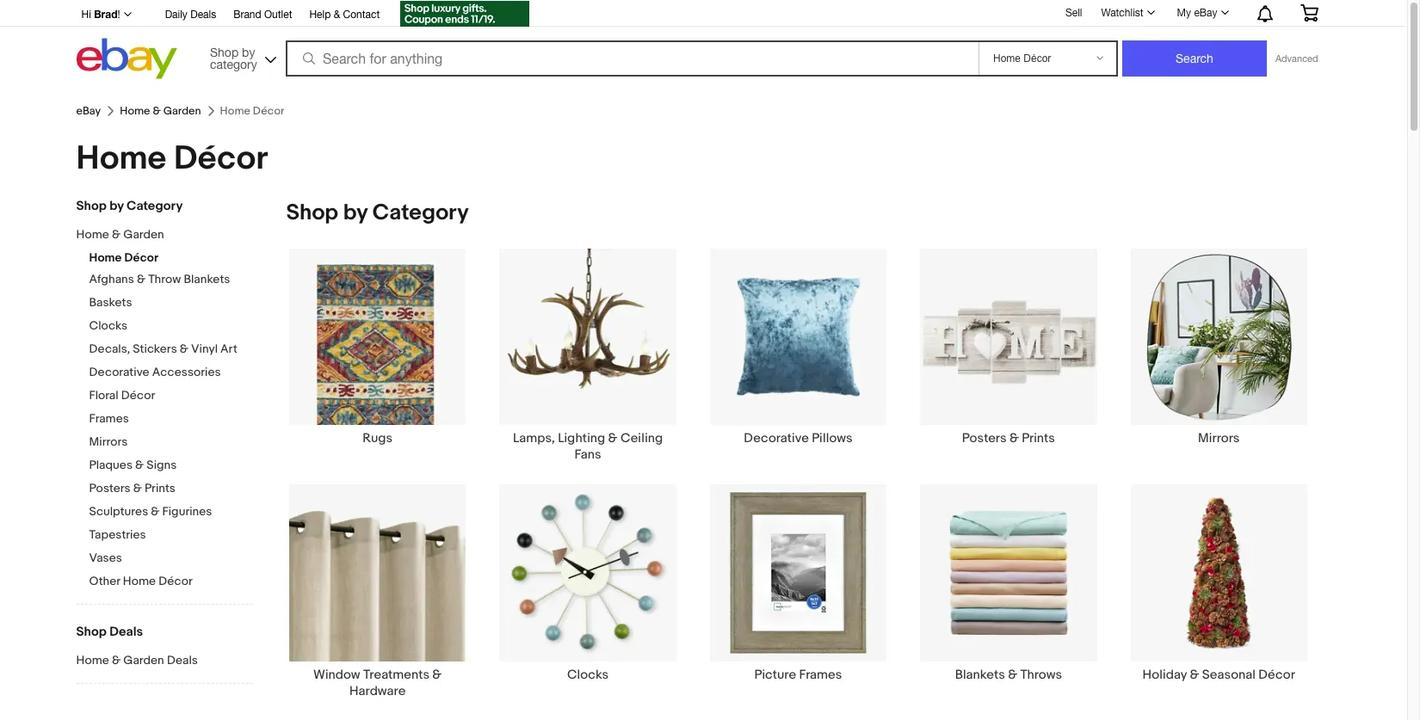 Task type: describe. For each thing, give the bounding box(es) containing it.
window treatments & hardware
[[313, 667, 442, 699]]

décor right 'floral'
[[121, 388, 155, 403]]

shop by category for window treatments & hardware link
[[286, 200, 469, 226]]

brad
[[94, 8, 117, 21]]

picture
[[754, 667, 796, 683]]

category
[[210, 57, 257, 71]]

1 horizontal spatial mirrors
[[1198, 431, 1240, 447]]

vases link
[[89, 551, 253, 567]]

home for home & garden
[[120, 104, 150, 118]]

baskets link
[[89, 295, 253, 312]]

1 vertical spatial decorative
[[744, 431, 809, 447]]

blankets & throws link
[[903, 484, 1114, 699]]

rugs link
[[272, 248, 483, 463]]

sell
[[1065, 7, 1082, 19]]

daily deals
[[165, 9, 216, 21]]

signs
[[147, 458, 177, 473]]

shop inside 'shop by category'
[[210, 45, 239, 59]]

tapestries link
[[89, 528, 253, 544]]

daily deals link
[[165, 6, 216, 25]]

shop by category
[[210, 45, 257, 71]]

watchlist
[[1101, 7, 1144, 19]]

stickers
[[133, 342, 177, 356]]

0 horizontal spatial mirrors link
[[89, 435, 253, 451]]

fans
[[575, 447, 601, 463]]

holiday & seasonal décor link
[[1114, 484, 1324, 699]]

my
[[1177, 7, 1191, 19]]

1 vertical spatial blankets
[[955, 667, 1005, 683]]

treatments
[[363, 667, 429, 683]]

my ebay
[[1177, 7, 1217, 19]]

0 vertical spatial home & garden link
[[120, 104, 201, 118]]

shop by category button
[[202, 38, 280, 75]]

Search for anything text field
[[288, 42, 975, 75]]

tapestries
[[89, 528, 146, 542]]

decorative pillows link
[[693, 248, 903, 463]]

shop by category for decals, stickers & vinyl art link at the left top of page
[[76, 198, 183, 214]]

decorative pillows
[[744, 431, 853, 447]]

window treatments & hardware link
[[272, 484, 483, 699]]

lamps, lighting & ceiling fans
[[513, 431, 663, 463]]

advanced link
[[1267, 41, 1327, 76]]

category for rugs 'link'
[[372, 200, 469, 226]]

by for rugs 'link'
[[343, 200, 368, 226]]

posters & prints
[[962, 431, 1055, 447]]

clocks inside home & garden home décor afghans & throw blankets baskets clocks decals, stickers & vinyl art decorative accessories floral décor frames mirrors plaques & signs posters & prints sculptures & figurines tapestries vases other home décor
[[89, 318, 127, 333]]

decals, stickers & vinyl art link
[[89, 342, 253, 358]]

home décor
[[76, 139, 268, 179]]

other home décor link
[[89, 574, 253, 590]]

contact
[[343, 9, 380, 21]]

garden for home & garden deals
[[123, 653, 164, 668]]

figurines
[[162, 504, 212, 519]]

1 vertical spatial home & garden link
[[76, 227, 240, 244]]

1 horizontal spatial posters
[[962, 431, 1007, 447]]

floral décor link
[[89, 388, 253, 405]]

throws
[[1020, 667, 1062, 683]]

frames link
[[89, 411, 253, 428]]

advanced
[[1276, 53, 1318, 64]]

by for bottommost home & garden link
[[109, 198, 124, 214]]

& inside window treatments & hardware
[[432, 667, 442, 683]]

window
[[313, 667, 360, 683]]

your shopping cart image
[[1299, 4, 1319, 22]]

home & garden deals link
[[76, 653, 253, 670]]

afghans & throw blankets link
[[89, 272, 253, 288]]

help & contact
[[309, 9, 380, 21]]

holiday
[[1143, 667, 1187, 683]]

home & garden home décor afghans & throw blankets baskets clocks decals, stickers & vinyl art decorative accessories floral décor frames mirrors plaques & signs posters & prints sculptures & figurines tapestries vases other home décor
[[76, 227, 237, 589]]

brand outlet
[[233, 9, 292, 21]]

help & contact link
[[309, 6, 380, 25]]

get the coupon image
[[400, 1, 530, 27]]

sculptures & figurines link
[[89, 504, 253, 521]]

lighting
[[558, 431, 605, 447]]

plaques
[[89, 458, 133, 473]]

rugs
[[363, 431, 393, 447]]

baskets
[[89, 295, 132, 310]]

2 vertical spatial deals
[[167, 653, 198, 668]]

decorative inside home & garden home décor afghans & throw blankets baskets clocks decals, stickers & vinyl art decorative accessories floral décor frames mirrors plaques & signs posters & prints sculptures & figurines tapestries vases other home décor
[[89, 365, 149, 380]]

pillows
[[812, 431, 853, 447]]

home & garden deals
[[76, 653, 198, 668]]

plaques & signs link
[[89, 458, 253, 474]]

prints inside home & garden home décor afghans & throw blankets baskets clocks decals, stickers & vinyl art decorative accessories floral décor frames mirrors plaques & signs posters & prints sculptures & figurines tapestries vases other home décor
[[145, 481, 175, 496]]

vinyl
[[191, 342, 218, 356]]



Task type: locate. For each thing, give the bounding box(es) containing it.
clocks inside the clocks link
[[567, 667, 609, 683]]

décor right the seasonal
[[1258, 667, 1295, 683]]

0 horizontal spatial blankets
[[184, 272, 230, 287]]

frames inside home & garden home décor afghans & throw blankets baskets clocks decals, stickers & vinyl art decorative accessories floral décor frames mirrors plaques & signs posters & prints sculptures & figurines tapestries vases other home décor
[[89, 411, 129, 426]]

2 horizontal spatial by
[[343, 200, 368, 226]]

outlet
[[264, 9, 292, 21]]

blankets right throw
[[184, 272, 230, 287]]

picture frames link
[[693, 484, 903, 699]]

hardware
[[349, 683, 406, 699]]

0 horizontal spatial category
[[126, 198, 183, 214]]

daily
[[165, 9, 188, 21]]

0 horizontal spatial prints
[[145, 481, 175, 496]]

my ebay link
[[1168, 3, 1236, 23]]

0 vertical spatial blankets
[[184, 272, 230, 287]]

shop deals
[[76, 624, 143, 640]]

sculptures
[[89, 504, 148, 519]]

category
[[126, 198, 183, 214], [372, 200, 469, 226]]

deals for daily deals
[[190, 9, 216, 21]]

decorative
[[89, 365, 149, 380], [744, 431, 809, 447]]

garden for home & garden home décor afghans & throw blankets baskets clocks decals, stickers & vinyl art decorative accessories floral décor frames mirrors plaques & signs posters & prints sculptures & figurines tapestries vases other home décor
[[123, 227, 164, 242]]

garden for home & garden
[[163, 104, 201, 118]]

none submit inside "shop by category" banner
[[1122, 40, 1267, 77]]

0 horizontal spatial decorative
[[89, 365, 149, 380]]

accessories
[[152, 365, 221, 380]]

décor
[[174, 139, 268, 179], [124, 250, 158, 265], [121, 388, 155, 403], [158, 574, 193, 589], [1258, 667, 1295, 683]]

picture frames
[[754, 667, 842, 683]]

0 vertical spatial clocks
[[89, 318, 127, 333]]

1 vertical spatial posters & prints link
[[89, 481, 253, 497]]

home & garden link up throw
[[76, 227, 240, 244]]

frames right picture on the bottom of page
[[799, 667, 842, 683]]

throw
[[148, 272, 181, 287]]

lamps, lighting & ceiling fans link
[[483, 248, 693, 463]]

deals down other home décor link
[[167, 653, 198, 668]]

1 horizontal spatial blankets
[[955, 667, 1005, 683]]

1 vertical spatial garden
[[123, 227, 164, 242]]

1 horizontal spatial frames
[[799, 667, 842, 683]]

0 horizontal spatial frames
[[89, 411, 129, 426]]

deals for shop deals
[[109, 624, 143, 640]]

by inside 'shop by category'
[[242, 45, 255, 59]]

1 vertical spatial posters
[[89, 481, 130, 496]]

garden inside home & garden home décor afghans & throw blankets baskets clocks decals, stickers & vinyl art decorative accessories floral décor frames mirrors plaques & signs posters & prints sculptures & figurines tapestries vases other home décor
[[123, 227, 164, 242]]

0 horizontal spatial by
[[109, 198, 124, 214]]

1 horizontal spatial decorative
[[744, 431, 809, 447]]

home for home & garden home décor afghans & throw blankets baskets clocks decals, stickers & vinyl art decorative accessories floral décor frames mirrors plaques & signs posters & prints sculptures & figurines tapestries vases other home décor
[[76, 227, 109, 242]]

deals inside account "navigation"
[[190, 9, 216, 21]]

posters inside home & garden home décor afghans & throw blankets baskets clocks decals, stickers & vinyl art decorative accessories floral décor frames mirrors plaques & signs posters & prints sculptures & figurines tapestries vases other home décor
[[89, 481, 130, 496]]

ceiling
[[620, 431, 663, 447]]

category for bottommost home & garden link
[[126, 198, 183, 214]]

1 vertical spatial clocks
[[567, 667, 609, 683]]

lamps,
[[513, 431, 555, 447]]

mirrors link
[[1114, 248, 1324, 463], [89, 435, 253, 451]]

1 vertical spatial clocks link
[[483, 484, 693, 699]]

0 horizontal spatial posters
[[89, 481, 130, 496]]

brand
[[233, 9, 261, 21]]

watchlist link
[[1092, 3, 1162, 23]]

0 horizontal spatial clocks
[[89, 318, 127, 333]]

ebay link
[[76, 104, 101, 118]]

mirrors
[[1198, 431, 1240, 447], [89, 435, 128, 449]]

garden up home décor
[[163, 104, 201, 118]]

0 vertical spatial clocks link
[[89, 318, 253, 335]]

hi brad !
[[81, 8, 120, 21]]

None submit
[[1122, 40, 1267, 77]]

home for home décor
[[76, 139, 166, 179]]

account navigation
[[72, 0, 1331, 29]]

home & garden link up home décor
[[120, 104, 201, 118]]

1 horizontal spatial posters & prints link
[[903, 248, 1114, 463]]

shop by category banner
[[72, 0, 1331, 83]]

1 horizontal spatial ebay
[[1194, 7, 1217, 19]]

0 vertical spatial prints
[[1022, 431, 1055, 447]]

1 vertical spatial prints
[[145, 481, 175, 496]]

1 horizontal spatial by
[[242, 45, 255, 59]]

home for home & garden deals
[[76, 653, 109, 668]]

decorative accessories link
[[89, 365, 253, 381]]

holiday & seasonal décor
[[1143, 667, 1295, 683]]

& inside the lamps, lighting & ceiling fans
[[608, 431, 618, 447]]

floral
[[89, 388, 118, 403]]

1 horizontal spatial clocks link
[[483, 484, 693, 699]]

posters & prints link
[[903, 248, 1114, 463], [89, 481, 253, 497]]

clocks link
[[89, 318, 253, 335], [483, 484, 693, 699]]

0 horizontal spatial mirrors
[[89, 435, 128, 449]]

1 horizontal spatial mirrors link
[[1114, 248, 1324, 463]]

seasonal
[[1202, 667, 1256, 683]]

&
[[334, 9, 340, 21], [153, 104, 161, 118], [112, 227, 121, 242], [137, 272, 146, 287], [180, 342, 188, 356], [608, 431, 618, 447], [1010, 431, 1019, 447], [135, 458, 144, 473], [133, 481, 142, 496], [151, 504, 160, 519], [112, 653, 121, 668], [432, 667, 442, 683], [1008, 667, 1017, 683], [1190, 667, 1199, 683]]

1 horizontal spatial clocks
[[567, 667, 609, 683]]

ebay left home & garden
[[76, 104, 101, 118]]

garden down shop deals
[[123, 653, 164, 668]]

decals,
[[89, 342, 130, 356]]

2 vertical spatial garden
[[123, 653, 164, 668]]

home & garden
[[120, 104, 201, 118]]

0 vertical spatial deals
[[190, 9, 216, 21]]

help
[[309, 9, 331, 21]]

home & garden link
[[120, 104, 201, 118], [76, 227, 240, 244]]

frames
[[89, 411, 129, 426], [799, 667, 842, 683]]

0 horizontal spatial posters & prints link
[[89, 481, 253, 497]]

ebay right my
[[1194, 7, 1217, 19]]

0 horizontal spatial shop by category
[[76, 198, 183, 214]]

0 horizontal spatial ebay
[[76, 104, 101, 118]]

0 horizontal spatial clocks link
[[89, 318, 253, 335]]

sell link
[[1058, 7, 1090, 19]]

décor down vases link
[[158, 574, 193, 589]]

decorative down decals,
[[89, 365, 149, 380]]

other
[[89, 574, 120, 589]]

vases
[[89, 551, 122, 565]]

1 horizontal spatial shop by category
[[286, 200, 469, 226]]

clocks
[[89, 318, 127, 333], [567, 667, 609, 683]]

blankets & throws
[[955, 667, 1062, 683]]

ebay inside account "navigation"
[[1194, 7, 1217, 19]]

1 vertical spatial deals
[[109, 624, 143, 640]]

frames down 'floral'
[[89, 411, 129, 426]]

0 vertical spatial posters & prints link
[[903, 248, 1114, 463]]

shop
[[210, 45, 239, 59], [76, 198, 107, 214], [286, 200, 338, 226], [76, 624, 107, 640]]

garden up throw
[[123, 227, 164, 242]]

0 vertical spatial ebay
[[1194, 7, 1217, 19]]

0 vertical spatial posters
[[962, 431, 1007, 447]]

décor up throw
[[124, 250, 158, 265]]

decorative left pillows
[[744, 431, 809, 447]]

art
[[220, 342, 237, 356]]

0 vertical spatial frames
[[89, 411, 129, 426]]

blankets
[[184, 272, 230, 287], [955, 667, 1005, 683]]

by
[[242, 45, 255, 59], [109, 198, 124, 214], [343, 200, 368, 226]]

garden
[[163, 104, 201, 118], [123, 227, 164, 242], [123, 653, 164, 668]]

0 vertical spatial garden
[[163, 104, 201, 118]]

blankets left throws
[[955, 667, 1005, 683]]

& inside account "navigation"
[[334, 9, 340, 21]]

!
[[117, 9, 120, 21]]

blankets inside home & garden home décor afghans & throw blankets baskets clocks decals, stickers & vinyl art decorative accessories floral décor frames mirrors plaques & signs posters & prints sculptures & figurines tapestries vases other home décor
[[184, 272, 230, 287]]

1 horizontal spatial category
[[372, 200, 469, 226]]

1 horizontal spatial prints
[[1022, 431, 1055, 447]]

deals right daily
[[190, 9, 216, 21]]

prints
[[1022, 431, 1055, 447], [145, 481, 175, 496]]

hi
[[81, 9, 91, 21]]

mirrors inside home & garden home décor afghans & throw blankets baskets clocks decals, stickers & vinyl art decorative accessories floral décor frames mirrors plaques & signs posters & prints sculptures & figurines tapestries vases other home décor
[[89, 435, 128, 449]]

posters
[[962, 431, 1007, 447], [89, 481, 130, 496]]

brand outlet link
[[233, 6, 292, 25]]

afghans
[[89, 272, 134, 287]]

1 vertical spatial frames
[[799, 667, 842, 683]]

deals up home & garden deals
[[109, 624, 143, 640]]

ebay
[[1194, 7, 1217, 19], [76, 104, 101, 118]]

décor down home & garden
[[174, 139, 268, 179]]

1 vertical spatial ebay
[[76, 104, 101, 118]]

0 vertical spatial decorative
[[89, 365, 149, 380]]



Task type: vqa. For each thing, say whether or not it's contained in the screenshot.
the About this item at the left of the page
no



